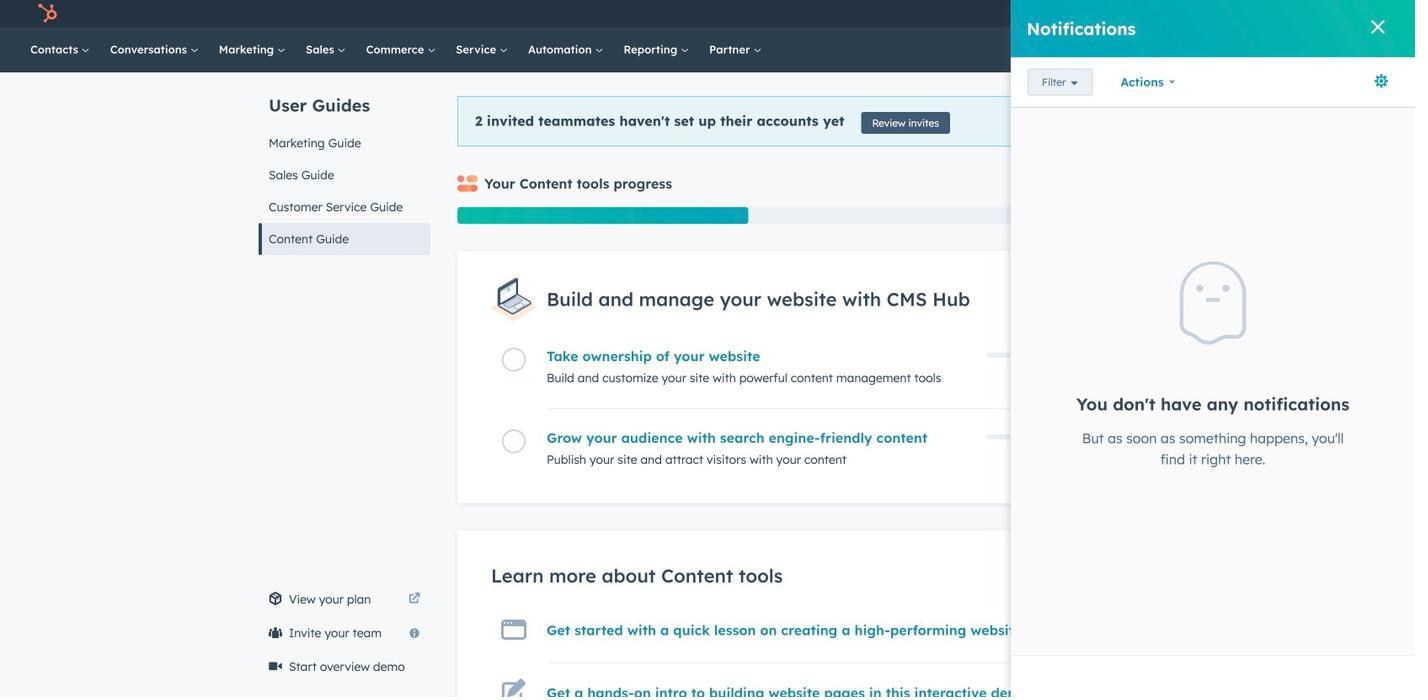 Task type: describe. For each thing, give the bounding box(es) containing it.
garebear orlando image
[[1326, 6, 1341, 21]]

2 link opens in a new window image from the top
[[409, 594, 420, 606]]



Task type: locate. For each thing, give the bounding box(es) containing it.
Search HubSpot search field
[[1179, 35, 1357, 64]]

1 link opens in a new window image from the top
[[409, 590, 420, 610]]

progress bar
[[458, 207, 749, 224]]

marketplaces image
[[1198, 8, 1213, 23]]

link opens in a new window image
[[409, 590, 420, 610], [409, 594, 420, 606]]

menu
[[1075, 0, 1395, 27]]

user guides element
[[259, 72, 431, 255]]



Task type: vqa. For each thing, say whether or not it's contained in the screenshot.
Undo button at the top left
no



